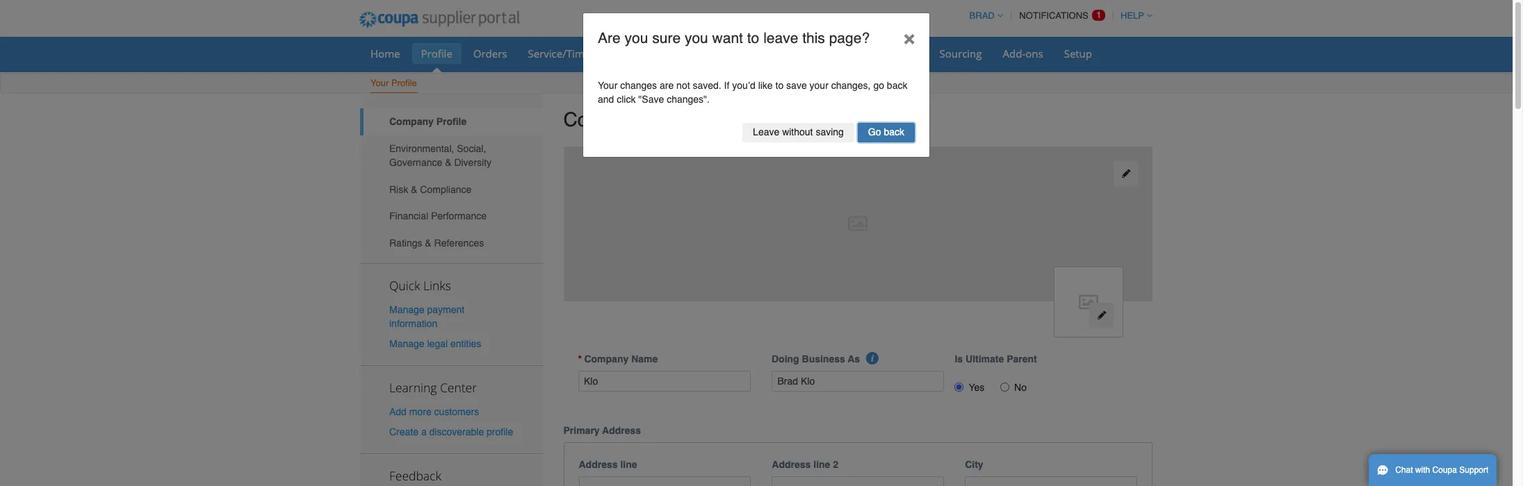 Task type: locate. For each thing, give the bounding box(es) containing it.
& right 'ratings'
[[425, 238, 432, 249]]

& right risk
[[411, 184, 418, 195]]

your up and
[[598, 80, 618, 91]]

risk
[[389, 184, 408, 195]]

manage up information
[[389, 304, 425, 315]]

your inside your changes are not saved. if you'd like to save your changes, go back and click "save changes".
[[598, 80, 618, 91]]

0 horizontal spatial line
[[621, 459, 637, 471]]

your profile
[[371, 78, 417, 88]]

2 you from the left
[[685, 30, 709, 46]]

1 vertical spatial to
[[776, 80, 784, 91]]

and
[[598, 94, 614, 105]]

None radio
[[955, 383, 964, 392], [1001, 383, 1010, 392], [955, 383, 964, 392], [1001, 383, 1010, 392]]

2 manage from the top
[[389, 339, 425, 350]]

financial
[[389, 211, 428, 222]]

address for address line
[[579, 459, 618, 471]]

manage legal entities
[[389, 339, 481, 350]]

0 horizontal spatial to
[[747, 30, 760, 46]]

want
[[713, 30, 743, 46]]

business performance
[[810, 47, 919, 61]]

service/time sheets link
[[519, 43, 635, 64]]

1 vertical spatial performance
[[431, 211, 487, 222]]

to right want
[[747, 30, 760, 46]]

1 vertical spatial manage
[[389, 339, 425, 350]]

diversity
[[454, 157, 492, 168]]

orders
[[473, 47, 507, 61]]

address down primary address
[[579, 459, 618, 471]]

company profile
[[564, 108, 708, 131], [389, 116, 467, 128]]

go back button
[[858, 123, 915, 143]]

change image image for logo
[[1097, 311, 1107, 321]]

manage inside the manage payment information
[[389, 304, 425, 315]]

service/time sheets
[[528, 47, 626, 61]]

go back
[[869, 127, 905, 138]]

your
[[371, 78, 389, 88], [598, 80, 618, 91]]

leave
[[753, 127, 780, 138]]

change image image
[[1122, 169, 1131, 179], [1097, 311, 1107, 321]]

is
[[955, 354, 963, 365]]

back right the go
[[887, 80, 908, 91]]

1 vertical spatial business
[[802, 354, 846, 365]]

back inside button
[[884, 127, 905, 138]]

add more customers
[[389, 407, 479, 418]]

information
[[389, 318, 438, 329]]

0 vertical spatial back
[[887, 80, 908, 91]]

0 vertical spatial change image image
[[1122, 169, 1131, 179]]

you up the invoices
[[685, 30, 709, 46]]

None text field
[[578, 371, 751, 392]]

2 horizontal spatial &
[[445, 157, 452, 168]]

your down home
[[371, 78, 389, 88]]

0 vertical spatial manage
[[389, 304, 425, 315]]

like
[[759, 80, 773, 91]]

1 vertical spatial &
[[411, 184, 418, 195]]

sourcing link
[[931, 43, 991, 64]]

0 horizontal spatial change image image
[[1097, 311, 1107, 321]]

profile
[[421, 47, 453, 61], [391, 78, 417, 88], [652, 108, 708, 131], [437, 116, 467, 128]]

manage
[[389, 304, 425, 315], [389, 339, 425, 350]]

0 horizontal spatial performance
[[431, 211, 487, 222]]

back inside your changes are not saved. if you'd like to save your changes, go back and click "save changes".
[[887, 80, 908, 91]]

center
[[440, 380, 477, 396]]

you right are
[[625, 30, 648, 46]]

performance
[[856, 47, 919, 61], [431, 211, 487, 222]]

changes,
[[832, 80, 871, 91]]

no
[[1015, 382, 1027, 393]]

setup link
[[1056, 43, 1102, 64]]

manage for manage payment information
[[389, 304, 425, 315]]

your profile link
[[370, 75, 418, 93]]

0 vertical spatial &
[[445, 157, 452, 168]]

line left 2
[[814, 459, 831, 471]]

leave without saving
[[753, 127, 844, 138]]

compliance
[[420, 184, 472, 195]]

& for compliance
[[411, 184, 418, 195]]

1 horizontal spatial &
[[425, 238, 432, 249]]

background image
[[564, 146, 1153, 302]]

go
[[869, 127, 882, 138]]

address line 2
[[772, 459, 839, 471]]

performance for business performance
[[856, 47, 919, 61]]

city
[[965, 459, 984, 471]]

& left "diversity"
[[445, 157, 452, 168]]

to
[[747, 30, 760, 46], [776, 80, 784, 91]]

address for address line 2
[[772, 459, 811, 471]]

sourcing
[[940, 47, 982, 61]]

0 horizontal spatial you
[[625, 30, 648, 46]]

environmental, social, governance & diversity link
[[360, 135, 543, 176]]

business down this
[[810, 47, 853, 61]]

1 horizontal spatial performance
[[856, 47, 919, 61]]

1 horizontal spatial you
[[685, 30, 709, 46]]

quick links
[[389, 277, 451, 294]]

governance
[[389, 157, 443, 168]]

1 horizontal spatial your
[[598, 80, 618, 91]]

create a discoverable profile link
[[389, 427, 513, 438]]

profile down coupa supplier portal "image"
[[421, 47, 453, 61]]

1 you from the left
[[625, 30, 648, 46]]

business left the as
[[802, 354, 846, 365]]

0 vertical spatial performance
[[856, 47, 919, 61]]

* company name
[[578, 354, 658, 365]]

coupa supplier portal image
[[350, 2, 529, 37]]

×
[[904, 26, 915, 48]]

sheets
[[593, 47, 626, 61]]

you
[[625, 30, 648, 46], [685, 30, 709, 46]]

0 horizontal spatial &
[[411, 184, 418, 195]]

company profile down 'click'
[[564, 108, 708, 131]]

setup
[[1065, 47, 1093, 61]]

performance up the go
[[856, 47, 919, 61]]

line for address line
[[621, 459, 637, 471]]

0 horizontal spatial your
[[371, 78, 389, 88]]

references
[[434, 238, 484, 249]]

manage down information
[[389, 339, 425, 350]]

performance up references
[[431, 211, 487, 222]]

2 vertical spatial &
[[425, 238, 432, 249]]

company profile up environmental,
[[389, 116, 467, 128]]

1 horizontal spatial change image image
[[1122, 169, 1131, 179]]

create
[[389, 427, 419, 438]]

company up environmental,
[[389, 116, 434, 128]]

doing business as
[[772, 354, 860, 365]]

× dialog
[[583, 12, 931, 158]]

1 horizontal spatial to
[[776, 80, 784, 91]]

1 vertical spatial back
[[884, 127, 905, 138]]

back right go
[[884, 127, 905, 138]]

learning
[[389, 380, 437, 396]]

line for address line 2
[[814, 459, 831, 471]]

0 vertical spatial business
[[810, 47, 853, 61]]

performance for financial performance
[[431, 211, 487, 222]]

ratings & references link
[[360, 230, 543, 257]]

company
[[564, 108, 647, 131], [389, 116, 434, 128], [585, 354, 629, 365]]

profile down changes".
[[652, 108, 708, 131]]

are
[[598, 30, 621, 46]]

1 horizontal spatial line
[[814, 459, 831, 471]]

City text field
[[965, 477, 1138, 487]]

payment
[[427, 304, 465, 315]]

Address line text field
[[579, 477, 751, 487]]

address left 2
[[772, 459, 811, 471]]

leave without saving button
[[743, 123, 855, 143]]

are you sure you want to leave this page?
[[598, 30, 870, 46]]

address
[[602, 425, 641, 436], [579, 459, 618, 471], [772, 459, 811, 471]]

learning center
[[389, 380, 477, 396]]

support
[[1460, 466, 1489, 476]]

1 manage from the top
[[389, 304, 425, 315]]

back
[[887, 80, 908, 91], [884, 127, 905, 138]]

sure
[[652, 30, 681, 46]]

&
[[445, 157, 452, 168], [411, 184, 418, 195], [425, 238, 432, 249]]

primary
[[564, 425, 600, 436]]

line up the address line text box
[[621, 459, 637, 471]]

1 vertical spatial change image image
[[1097, 311, 1107, 321]]

without
[[782, 127, 813, 138]]

2 line from the left
[[814, 459, 831, 471]]

your changes are not saved. if you'd like to save your changes, go back and click "save changes".
[[598, 80, 908, 105]]

to right like on the top of the page
[[776, 80, 784, 91]]

add
[[389, 407, 407, 418]]

1 line from the left
[[621, 459, 637, 471]]



Task type: vqa. For each thing, say whether or not it's contained in the screenshot.
NAME text field
no



Task type: describe. For each thing, give the bounding box(es) containing it.
you'd
[[733, 80, 756, 91]]

to inside your changes are not saved. if you'd like to save your changes, go back and click "save changes".
[[776, 80, 784, 91]]

your for your profile
[[371, 78, 389, 88]]

risk & compliance link
[[360, 176, 543, 203]]

home link
[[362, 43, 409, 64]]

profile up social,
[[437, 116, 467, 128]]

manage for manage legal entities
[[389, 339, 425, 350]]

quick
[[389, 277, 420, 294]]

add-
[[1003, 47, 1026, 61]]

chat with coupa support
[[1396, 466, 1489, 476]]

create a discoverable profile
[[389, 427, 513, 438]]

profile
[[487, 427, 513, 438]]

1 horizontal spatial company profile
[[564, 108, 708, 131]]

customers
[[434, 407, 479, 418]]

manage payment information
[[389, 304, 465, 329]]

save
[[787, 80, 807, 91]]

as
[[848, 354, 860, 365]]

manage payment information link
[[389, 304, 465, 329]]

business performance link
[[801, 43, 928, 64]]

financial performance link
[[360, 203, 543, 230]]

changes
[[620, 80, 657, 91]]

ratings & references
[[389, 238, 484, 249]]

page?
[[829, 30, 870, 46]]

primary address
[[564, 425, 641, 436]]

logo image
[[1054, 267, 1124, 338]]

doing
[[772, 354, 800, 365]]

this
[[803, 30, 825, 46]]

ultimate
[[966, 354, 1004, 365]]

additional information image
[[867, 352, 879, 365]]

profile down home
[[391, 78, 417, 88]]

company down and
[[564, 108, 647, 131]]

company right "*"
[[585, 354, 629, 365]]

with
[[1416, 466, 1431, 476]]

discoverable
[[430, 427, 484, 438]]

chat with coupa support button
[[1369, 455, 1498, 487]]

address up address line
[[602, 425, 641, 436]]

"save
[[639, 94, 664, 105]]

more
[[409, 407, 432, 418]]

2
[[833, 459, 839, 471]]

feedback
[[389, 468, 442, 485]]

is ultimate parent
[[955, 354, 1037, 365]]

service/time
[[528, 47, 591, 61]]

home
[[371, 47, 400, 61]]

add-ons
[[1003, 47, 1044, 61]]

environmental, social, governance & diversity
[[389, 143, 492, 168]]

a
[[421, 427, 427, 438]]

environmental,
[[389, 143, 454, 154]]

legal
[[427, 339, 448, 350]]

& inside environmental, social, governance & diversity
[[445, 157, 452, 168]]

ons
[[1026, 47, 1044, 61]]

social,
[[457, 143, 486, 154]]

add more customers link
[[389, 407, 479, 418]]

saved.
[[693, 80, 722, 91]]

name
[[632, 354, 658, 365]]

leave
[[764, 30, 799, 46]]

company profile link
[[360, 108, 543, 135]]

ratings
[[389, 238, 422, 249]]

invoices
[[688, 47, 727, 61]]

invoices link
[[679, 43, 736, 64]]

your
[[810, 80, 829, 91]]

Doing Business As text field
[[772, 371, 945, 392]]

0 horizontal spatial company profile
[[389, 116, 467, 128]]

saving
[[816, 127, 844, 138]]

change image image for background image
[[1122, 169, 1131, 179]]

× button
[[889, 13, 930, 62]]

0 vertical spatial to
[[747, 30, 760, 46]]

add-ons link
[[994, 43, 1053, 64]]

go
[[874, 80, 885, 91]]

profile link
[[412, 43, 462, 64]]

parent
[[1007, 354, 1037, 365]]

manage legal entities link
[[389, 339, 481, 350]]

financial performance
[[389, 211, 487, 222]]

changes".
[[667, 94, 710, 105]]

Address line 2 text field
[[772, 477, 945, 487]]

if
[[724, 80, 730, 91]]

entities
[[451, 339, 481, 350]]

*
[[578, 354, 582, 365]]

& for references
[[425, 238, 432, 249]]

click
[[617, 94, 636, 105]]

not
[[677, 80, 690, 91]]

your for your changes are not saved. if you'd like to save your changes, go back and click "save changes".
[[598, 80, 618, 91]]

links
[[424, 277, 451, 294]]

address line
[[579, 459, 637, 471]]

chat
[[1396, 466, 1414, 476]]

business inside business performance link
[[810, 47, 853, 61]]

orders link
[[464, 43, 516, 64]]

risk & compliance
[[389, 184, 472, 195]]



